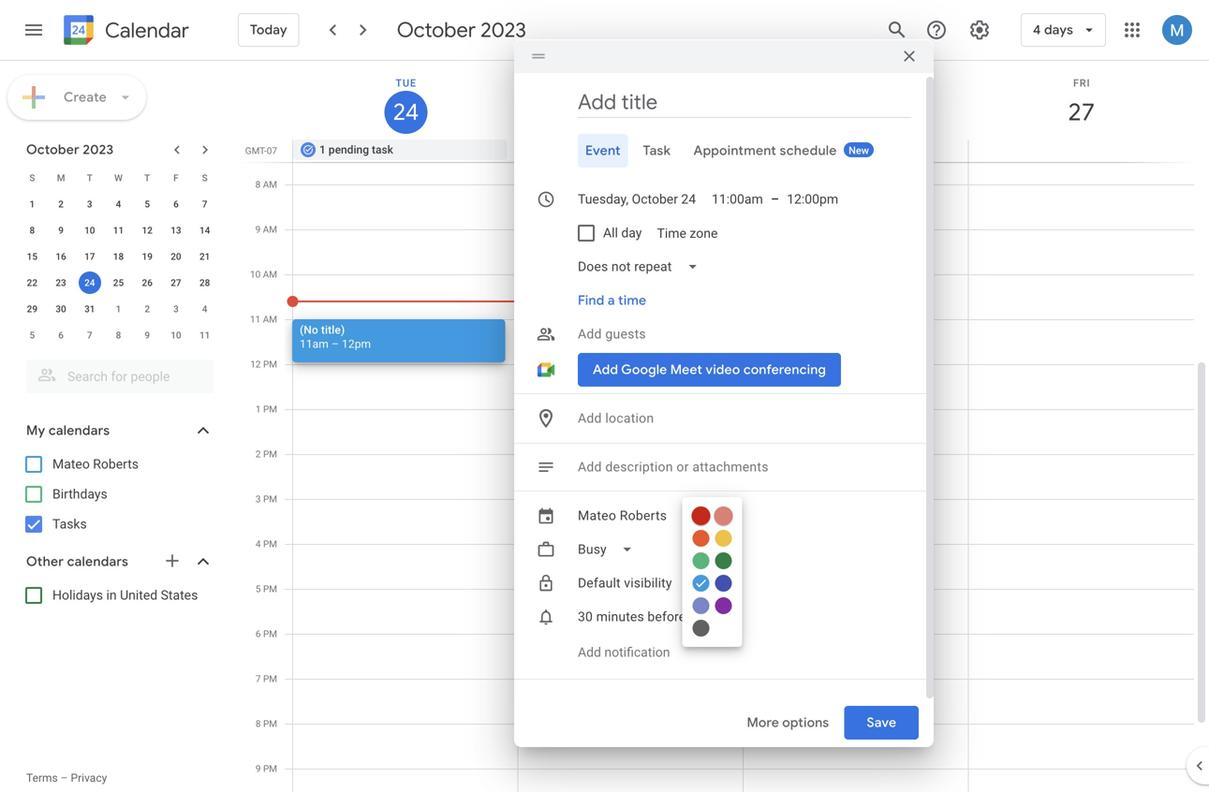 Task type: vqa. For each thing, say whether or not it's contained in the screenshot.
the top for
no



Task type: describe. For each thing, give the bounding box(es) containing it.
30
[[56, 303, 66, 315]]

16
[[56, 251, 66, 262]]

12 element
[[136, 219, 158, 242]]

add notification
[[578, 645, 670, 660]]

1 pm
[[256, 404, 277, 415]]

states
[[161, 588, 198, 603]]

october 2023 grid
[[18, 165, 219, 348]]

today button
[[238, 7, 299, 52]]

10 element
[[78, 219, 101, 242]]

4 days button
[[1021, 7, 1106, 52]]

11 for 11 am
[[250, 314, 261, 325]]

25 element
[[107, 272, 130, 294]]

location
[[605, 411, 654, 426]]

am for 9 am
[[263, 224, 277, 235]]

28
[[199, 277, 210, 288]]

task
[[372, 143, 393, 156]]

gmt-
[[245, 145, 267, 156]]

flamingo, set event color menu item
[[714, 507, 733, 525]]

1 pending task
[[319, 143, 393, 156]]

or
[[677, 459, 689, 475]]

fri 27
[[1067, 77, 1094, 128]]

time zone
[[657, 225, 718, 241]]

9 am
[[255, 224, 277, 235]]

am for 8 am
[[263, 179, 277, 190]]

8 am
[[255, 179, 277, 190]]

1 pending task row
[[285, 140, 1209, 162]]

0 horizontal spatial –
[[61, 772, 68, 785]]

pm for 7 pm
[[263, 673, 277, 685]]

5 pm
[[256, 584, 277, 595]]

calendar
[[105, 17, 189, 44]]

appointment
[[694, 142, 776, 159]]

calendar heading
[[101, 17, 189, 44]]

appointment schedule
[[694, 142, 837, 159]]

15
[[27, 251, 37, 262]]

terms
[[26, 772, 58, 785]]

other calendars
[[26, 554, 128, 570]]

day
[[621, 225, 642, 241]]

27 inside row
[[171, 277, 181, 288]]

1 horizontal spatial mateo
[[578, 508, 616, 523]]

row containing s
[[18, 165, 219, 191]]

4 pm
[[256, 539, 277, 550]]

7 for 7 pm
[[256, 673, 261, 685]]

add notification button
[[570, 630, 678, 675]]

find a time
[[578, 292, 647, 309]]

11 for 11 element
[[113, 225, 124, 236]]

in
[[106, 588, 117, 603]]

– inside (no title) 11am – 12pm
[[332, 338, 339, 351]]

support image
[[925, 19, 948, 41]]

zone
[[690, 225, 718, 241]]

privacy
[[71, 772, 107, 785]]

all day
[[603, 225, 642, 241]]

23
[[56, 277, 66, 288]]

2 s from the left
[[202, 172, 208, 184]]

row containing 29
[[18, 296, 219, 322]]

13
[[171, 225, 181, 236]]

november 5 element
[[21, 324, 43, 347]]

add for add notification
[[578, 645, 601, 660]]

14
[[199, 225, 210, 236]]

united
[[120, 588, 158, 603]]

0 vertical spatial october
[[397, 17, 476, 43]]

1 for 1 pending task
[[319, 143, 326, 156]]

2 t from the left
[[144, 172, 150, 184]]

november 7 element
[[78, 324, 101, 347]]

row containing 5
[[18, 322, 219, 348]]

graphite, set event color menu item
[[692, 620, 709, 637]]

28 element
[[194, 272, 216, 294]]

24, today element
[[78, 272, 101, 294]]

17
[[84, 251, 95, 262]]

0 vertical spatial –
[[771, 192, 779, 207]]

12 for 12 pm
[[250, 359, 261, 370]]

10 am
[[250, 269, 277, 280]]

sage, set event color menu item
[[692, 552, 709, 569]]

1 cell from the left
[[518, 140, 743, 162]]

15 element
[[21, 245, 43, 268]]

20
[[171, 251, 181, 262]]

0 vertical spatial 7
[[202, 199, 207, 210]]

14 element
[[194, 219, 216, 242]]

calendars for other calendars
[[67, 554, 128, 570]]

main drawer image
[[22, 19, 45, 41]]

holidays
[[52, 588, 103, 603]]

17 element
[[78, 245, 101, 268]]

29
[[27, 303, 37, 315]]

add guests
[[578, 326, 646, 342]]

11am
[[300, 338, 329, 351]]

8 for 8 pm
[[256, 718, 261, 730]]

my calendars
[[26, 422, 110, 439]]

2 cell from the left
[[743, 140, 968, 162]]

privacy link
[[71, 772, 107, 785]]

7 for november 7 element
[[87, 330, 92, 341]]

time zone button
[[650, 216, 725, 250]]

days
[[1044, 22, 1073, 38]]

1 vertical spatial roberts
[[620, 508, 667, 523]]

7 pm
[[256, 673, 277, 685]]

1 horizontal spatial october 2023
[[397, 17, 526, 43]]

tue
[[396, 77, 417, 89]]

pm for 8 pm
[[263, 718, 277, 730]]

today
[[250, 22, 287, 38]]

6 pm
[[256, 628, 277, 640]]

4 for november 4 element
[[202, 303, 207, 315]]

1 horizontal spatial 2023
[[481, 17, 526, 43]]

f
[[173, 172, 179, 184]]

fri
[[1073, 77, 1091, 89]]

add other calendars image
[[163, 552, 182, 570]]

8 pm
[[256, 718, 277, 730]]

27 link
[[1060, 91, 1103, 134]]

24 link
[[384, 91, 427, 134]]

0 horizontal spatial october 2023
[[26, 141, 114, 158]]

am for 10 am
[[263, 269, 277, 280]]

add for add guests
[[578, 326, 602, 342]]

roberts inside the my calendars list
[[93, 457, 139, 472]]

task button
[[636, 134, 679, 167]]

new
[[849, 145, 869, 156]]

31
[[84, 303, 95, 315]]

10 for 10 element
[[84, 225, 95, 236]]

6 for november 6 element
[[58, 330, 64, 341]]

26
[[142, 277, 153, 288]]

24 inside cell
[[84, 277, 95, 288]]

29 element
[[21, 298, 43, 320]]

tab list containing event
[[529, 134, 911, 167]]

Start time text field
[[712, 188, 763, 211]]

my calendars list
[[4, 450, 232, 540]]

6 for 6 pm
[[256, 628, 261, 640]]

tangerine, set event color menu item
[[692, 530, 709, 547]]

task
[[643, 142, 671, 159]]

21
[[199, 251, 210, 262]]

my calendars button
[[4, 416, 232, 446]]

2 for the november 2 element
[[145, 303, 150, 315]]

row containing 15
[[18, 244, 219, 270]]

event button
[[578, 134, 628, 167]]

attachments
[[692, 459, 769, 475]]

pm for 5 pm
[[263, 584, 277, 595]]

pm for 12 pm
[[263, 359, 277, 370]]

2 pm
[[256, 449, 277, 460]]

my
[[26, 422, 45, 439]]

10 for november 10 'element'
[[171, 330, 181, 341]]

23 element
[[50, 272, 72, 294]]

w
[[114, 172, 123, 184]]

0 horizontal spatial 2023
[[83, 141, 114, 158]]

row containing 22
[[18, 270, 219, 296]]

peacock, set event color menu item
[[692, 575, 709, 592]]

1 t from the left
[[87, 172, 93, 184]]

pm for 1 pm
[[263, 404, 277, 415]]

(no title) 11am – 12pm
[[300, 324, 371, 351]]

add for add location
[[578, 411, 602, 426]]



Task type: locate. For each thing, give the bounding box(es) containing it.
add location button
[[570, 402, 911, 435]]

8 down 7 pm
[[256, 718, 261, 730]]

3 row from the top
[[18, 217, 219, 244]]

calendars right my
[[49, 422, 110, 439]]

16 element
[[50, 245, 72, 268]]

row up 11 element
[[18, 165, 219, 191]]

0 horizontal spatial 2
[[58, 199, 64, 210]]

– right 'terms' link
[[61, 772, 68, 785]]

11 inside 11 element
[[113, 225, 124, 236]]

0 vertical spatial 27
[[1067, 97, 1094, 128]]

24 inside '27' grid
[[392, 97, 418, 127]]

10 pm from the top
[[263, 763, 277, 775]]

add for add description or attachments
[[578, 459, 602, 475]]

30 element
[[50, 298, 72, 320]]

None search field
[[0, 352, 232, 393]]

1 vertical spatial 2
[[145, 303, 150, 315]]

title)
[[321, 324, 345, 337]]

– left end time text field
[[771, 192, 779, 207]]

2 vertical spatial 11
[[199, 330, 210, 341]]

create button
[[7, 75, 146, 120]]

row up 18 element
[[18, 217, 219, 244]]

0 vertical spatial october 2023
[[397, 17, 526, 43]]

25
[[113, 277, 124, 288]]

2 vertical spatial 3
[[256, 494, 261, 505]]

s left m at the left top of page
[[29, 172, 35, 184]]

roberts down description
[[620, 508, 667, 523]]

9 down 8 pm
[[256, 763, 261, 775]]

7 row from the top
[[18, 322, 219, 348]]

add left description
[[578, 459, 602, 475]]

0 vertical spatial 2
[[58, 199, 64, 210]]

1
[[319, 143, 326, 156], [30, 199, 35, 210], [116, 303, 121, 315], [256, 404, 261, 415]]

event
[[585, 142, 621, 159]]

9 pm from the top
[[263, 718, 277, 730]]

1 horizontal spatial mateo roberts
[[578, 508, 667, 523]]

– down title)
[[332, 338, 339, 351]]

0 horizontal spatial october
[[26, 141, 80, 158]]

27 element
[[165, 272, 187, 294]]

2 horizontal spatial 6
[[256, 628, 261, 640]]

pending
[[329, 143, 369, 156]]

12 down "11 am"
[[250, 359, 261, 370]]

2 horizontal spatial 10
[[250, 269, 261, 280]]

5 for the november 5 element
[[30, 330, 35, 341]]

2 vertical spatial 5
[[256, 584, 261, 595]]

1 horizontal spatial –
[[332, 338, 339, 351]]

7 down "31" element
[[87, 330, 92, 341]]

11 down 10 am
[[250, 314, 261, 325]]

mateo down description
[[578, 508, 616, 523]]

0 horizontal spatial 5
[[30, 330, 35, 341]]

0 vertical spatial calendars
[[49, 422, 110, 439]]

27 grid
[[240, 61, 1209, 792]]

2 horizontal spatial 11
[[250, 314, 261, 325]]

1 vertical spatial 3
[[173, 303, 179, 315]]

m
[[57, 172, 65, 184]]

cell down 27 link
[[968, 140, 1193, 162]]

4 pm from the top
[[263, 494, 277, 505]]

pm for 3 pm
[[263, 494, 277, 505]]

pm
[[263, 359, 277, 370], [263, 404, 277, 415], [263, 449, 277, 460], [263, 494, 277, 505], [263, 539, 277, 550], [263, 584, 277, 595], [263, 628, 277, 640], [263, 673, 277, 685], [263, 718, 277, 730], [263, 763, 277, 775]]

0 vertical spatial mateo roberts
[[52, 457, 139, 472]]

pm down 8 pm
[[263, 763, 277, 775]]

0 horizontal spatial mateo
[[52, 457, 90, 472]]

11 inside november 11 'element'
[[199, 330, 210, 341]]

4 inside dropdown button
[[1033, 22, 1041, 38]]

october 2023 up m at the left top of page
[[26, 141, 114, 158]]

1 horizontal spatial 7
[[202, 199, 207, 210]]

3 add from the top
[[578, 459, 602, 475]]

3 pm
[[256, 494, 277, 505]]

5 row from the top
[[18, 270, 219, 296]]

lavender, set event color menu item
[[692, 597, 709, 614]]

settings menu image
[[968, 19, 991, 41]]

1 vertical spatial 7
[[87, 330, 92, 341]]

schedule
[[780, 142, 837, 159]]

12 for 12
[[142, 225, 153, 236]]

guests
[[605, 326, 646, 342]]

10 up "11 am"
[[250, 269, 261, 280]]

0 horizontal spatial 12
[[142, 225, 153, 236]]

calendar element
[[60, 11, 189, 52]]

10 for 10 am
[[250, 269, 261, 280]]

3 down 2 pm
[[256, 494, 261, 505]]

mateo roberts up "birthdays"
[[52, 457, 139, 472]]

row up 25 element
[[18, 244, 219, 270]]

2 am from the top
[[263, 224, 277, 235]]

1 vertical spatial 2023
[[83, 141, 114, 158]]

13 element
[[165, 219, 187, 242]]

11 element
[[107, 219, 130, 242]]

tab list
[[529, 134, 911, 167]]

2 vertical spatial 7
[[256, 673, 261, 685]]

mateo roberts inside the my calendars list
[[52, 457, 139, 472]]

1 horizontal spatial 11
[[199, 330, 210, 341]]

20 element
[[165, 245, 187, 268]]

1 down 12 pm
[[256, 404, 261, 415]]

add left location
[[578, 411, 602, 426]]

0 vertical spatial 10
[[84, 225, 95, 236]]

november 4 element
[[194, 298, 216, 320]]

pm up 6 pm
[[263, 584, 277, 595]]

november 10 element
[[165, 324, 187, 347]]

cell up end time text field
[[743, 140, 968, 162]]

tasks
[[52, 517, 87, 532]]

9 up 16 'element'
[[58, 225, 64, 236]]

0 vertical spatial 11
[[113, 225, 124, 236]]

mateo inside the my calendars list
[[52, 457, 90, 472]]

2 pm from the top
[[263, 404, 277, 415]]

Start date text field
[[578, 188, 697, 211]]

november 6 element
[[50, 324, 72, 347]]

1 for november 1 element
[[116, 303, 121, 315]]

add guests button
[[570, 317, 911, 351]]

6 row from the top
[[18, 296, 219, 322]]

2 horizontal spatial 2
[[256, 449, 261, 460]]

roberts
[[93, 457, 139, 472], [620, 508, 667, 523]]

0 vertical spatial 12
[[142, 225, 153, 236]]

12 pm
[[250, 359, 277, 370]]

24
[[392, 97, 418, 127], [84, 277, 95, 288]]

pm for 2 pm
[[263, 449, 277, 460]]

11 am
[[250, 314, 277, 325]]

pm up the 1 pm
[[263, 359, 277, 370]]

mateo
[[52, 457, 90, 472], [578, 508, 616, 523]]

End time text field
[[787, 188, 838, 211]]

18 element
[[107, 245, 130, 268]]

0 vertical spatial mateo
[[52, 457, 90, 472]]

october up tue
[[397, 17, 476, 43]]

11 up 18
[[113, 225, 124, 236]]

4 for 4 days
[[1033, 22, 1041, 38]]

2 vertical spatial 10
[[171, 330, 181, 341]]

october
[[397, 17, 476, 43], [26, 141, 80, 158]]

row down november 1 element
[[18, 322, 219, 348]]

november 2 element
[[136, 298, 158, 320]]

october 2023 up tue
[[397, 17, 526, 43]]

Add title text field
[[578, 88, 911, 116]]

row down 18 element
[[18, 270, 219, 296]]

1 horizontal spatial 3
[[173, 303, 179, 315]]

10 up 17
[[84, 225, 95, 236]]

9 for 9 pm
[[256, 763, 261, 775]]

9 for 9 am
[[255, 224, 261, 235]]

november 1 element
[[107, 298, 130, 320]]

1 pending task button
[[293, 140, 507, 160]]

pm for 4 pm
[[263, 539, 277, 550]]

12 inside '27' grid
[[250, 359, 261, 370]]

1 vertical spatial 24
[[84, 277, 95, 288]]

mateo up "birthdays"
[[52, 457, 90, 472]]

gmt-07
[[245, 145, 277, 156]]

pm down 3 pm
[[263, 539, 277, 550]]

2
[[58, 199, 64, 210], [145, 303, 150, 315], [256, 449, 261, 460]]

am down 9 am
[[263, 269, 277, 280]]

row containing 8
[[18, 217, 219, 244]]

1 vertical spatial october
[[26, 141, 80, 158]]

banana, set event color menu item
[[715, 530, 732, 547]]

s
[[29, 172, 35, 184], [202, 172, 208, 184]]

9 pm
[[256, 763, 277, 775]]

10 inside 'element'
[[171, 330, 181, 341]]

9 up 10 am
[[255, 224, 261, 235]]

0 horizontal spatial t
[[87, 172, 93, 184]]

8 down november 1 element
[[116, 330, 121, 341]]

2 up 3 pm
[[256, 449, 261, 460]]

4 up november 11 'element'
[[202, 303, 207, 315]]

0 horizontal spatial 27
[[171, 277, 181, 288]]

0 horizontal spatial s
[[29, 172, 35, 184]]

am down 07
[[263, 179, 277, 190]]

12 up 19
[[142, 225, 153, 236]]

1 horizontal spatial 2
[[145, 303, 150, 315]]

2 vertical spatial 6
[[256, 628, 261, 640]]

1 horizontal spatial october
[[397, 17, 476, 43]]

1 up 15 element
[[30, 199, 35, 210]]

22
[[27, 277, 37, 288]]

pm down 6 pm
[[263, 673, 277, 685]]

0 vertical spatial 2023
[[481, 17, 526, 43]]

am for 11 am
[[263, 314, 277, 325]]

1 row from the top
[[18, 165, 219, 191]]

0 horizontal spatial 10
[[84, 225, 95, 236]]

6
[[173, 199, 179, 210], [58, 330, 64, 341], [256, 628, 261, 640]]

0 horizontal spatial 11
[[113, 225, 124, 236]]

row down w
[[18, 191, 219, 217]]

5 up the 12 "element"
[[145, 199, 150, 210]]

7 pm from the top
[[263, 628, 277, 640]]

10 inside '27' grid
[[250, 269, 261, 280]]

am left (no on the left top of page
[[263, 314, 277, 325]]

3 inside november 3 element
[[173, 303, 179, 315]]

0 vertical spatial 6
[[173, 199, 179, 210]]

1 horizontal spatial t
[[144, 172, 150, 184]]

1 horizontal spatial 12
[[250, 359, 261, 370]]

5 inside '27' grid
[[256, 584, 261, 595]]

1 horizontal spatial roberts
[[620, 508, 667, 523]]

find a time button
[[570, 284, 654, 317]]

9 for november 9 element
[[145, 330, 150, 341]]

to element
[[771, 192, 779, 207]]

0 vertical spatial roberts
[[93, 457, 139, 472]]

21 element
[[194, 245, 216, 268]]

pm up 2 pm
[[263, 404, 277, 415]]

0 vertical spatial 24
[[392, 97, 418, 127]]

2 row from the top
[[18, 191, 219, 217]]

24 up '31'
[[84, 277, 95, 288]]

2 vertical spatial 2
[[256, 449, 261, 460]]

10
[[84, 225, 95, 236], [250, 269, 261, 280], [171, 330, 181, 341]]

5 for 5 pm
[[256, 584, 261, 595]]

7 down 6 pm
[[256, 673, 261, 685]]

3 pm from the top
[[263, 449, 277, 460]]

4
[[1033, 22, 1041, 38], [116, 199, 121, 210], [202, 303, 207, 315], [256, 539, 261, 550]]

1 vertical spatial 27
[[171, 277, 181, 288]]

row group
[[18, 191, 219, 348]]

4 days
[[1033, 22, 1073, 38]]

1 horizontal spatial 5
[[145, 199, 150, 210]]

6 up 13 element
[[173, 199, 179, 210]]

november 8 element
[[107, 324, 130, 347]]

pm for 6 pm
[[263, 628, 277, 640]]

add inside button
[[578, 645, 601, 660]]

7
[[202, 199, 207, 210], [87, 330, 92, 341], [256, 673, 261, 685]]

0 horizontal spatial 7
[[87, 330, 92, 341]]

1 inside november 1 element
[[116, 303, 121, 315]]

1 horizontal spatial 27
[[1067, 97, 1094, 128]]

row containing 1
[[18, 191, 219, 217]]

1 vertical spatial 6
[[58, 330, 64, 341]]

1 vertical spatial 5
[[30, 330, 35, 341]]

2 horizontal spatial 7
[[256, 673, 261, 685]]

8 up 15 element
[[30, 225, 35, 236]]

am down 8 am
[[263, 224, 277, 235]]

pm down 2 pm
[[263, 494, 277, 505]]

all
[[603, 225, 618, 241]]

19
[[142, 251, 153, 262]]

3 for 3 pm
[[256, 494, 261, 505]]

0 horizontal spatial 6
[[58, 330, 64, 341]]

october up m at the left top of page
[[26, 141, 80, 158]]

07
[[267, 145, 277, 156]]

2 for 2 pm
[[256, 449, 261, 460]]

4 am from the top
[[263, 314, 277, 325]]

a
[[608, 292, 615, 309]]

7 inside grid
[[256, 673, 261, 685]]

roberts down my calendars dropdown button
[[93, 457, 139, 472]]

11
[[113, 225, 124, 236], [250, 314, 261, 325], [199, 330, 210, 341]]

0 vertical spatial 5
[[145, 199, 150, 210]]

terms link
[[26, 772, 58, 785]]

3 inside '27' grid
[[256, 494, 261, 505]]

t left f at top
[[144, 172, 150, 184]]

pm up 3 pm
[[263, 449, 277, 460]]

mateo roberts down description
[[578, 508, 667, 523]]

2 horizontal spatial 3
[[256, 494, 261, 505]]

s right f at top
[[202, 172, 208, 184]]

november 9 element
[[136, 324, 158, 347]]

create
[[64, 89, 107, 106]]

27 inside grid
[[1067, 97, 1094, 128]]

description
[[605, 459, 673, 475]]

2 horizontal spatial 5
[[256, 584, 261, 595]]

8 pm from the top
[[263, 673, 277, 685]]

0 horizontal spatial roberts
[[93, 457, 139, 472]]

other
[[26, 554, 64, 570]]

3 for november 3 element at the left top of page
[[173, 303, 179, 315]]

4 for 4 pm
[[256, 539, 261, 550]]

4 up 5 pm
[[256, 539, 261, 550]]

row
[[18, 165, 219, 191], [18, 191, 219, 217], [18, 217, 219, 244], [18, 244, 219, 270], [18, 270, 219, 296], [18, 296, 219, 322], [18, 322, 219, 348]]

1 vertical spatial mateo
[[578, 508, 616, 523]]

pm down 7 pm
[[263, 718, 277, 730]]

5 down 29 element
[[30, 330, 35, 341]]

cell
[[518, 140, 743, 162], [743, 140, 968, 162], [968, 140, 1193, 162]]

12pm
[[342, 338, 371, 351]]

(no
[[300, 324, 318, 337]]

10 down november 3 element at the left top of page
[[171, 330, 181, 341]]

6 pm from the top
[[263, 584, 277, 595]]

0 horizontal spatial mateo roberts
[[52, 457, 139, 472]]

calendars up in
[[67, 554, 128, 570]]

tue 24
[[392, 77, 418, 127]]

notification
[[605, 645, 670, 660]]

2 add from the top
[[578, 411, 602, 426]]

november 3 element
[[165, 298, 187, 320]]

22 element
[[21, 272, 43, 294]]

3
[[87, 199, 92, 210], [173, 303, 179, 315], [256, 494, 261, 505]]

time
[[618, 292, 647, 309]]

1 vertical spatial 11
[[250, 314, 261, 325]]

7 up 14 element
[[202, 199, 207, 210]]

24 down tue
[[392, 97, 418, 127]]

1 up november 8 element
[[116, 303, 121, 315]]

new element
[[844, 142, 874, 157]]

8 for november 8 element
[[116, 330, 121, 341]]

5 up 6 pm
[[256, 584, 261, 595]]

4 inside '27' grid
[[256, 539, 261, 550]]

Search for people text field
[[37, 360, 202, 393]]

18
[[113, 251, 124, 262]]

1 add from the top
[[578, 326, 602, 342]]

add down the find
[[578, 326, 602, 342]]

tomato, set event color menu item
[[692, 507, 710, 525]]

8 down gmt-
[[255, 179, 261, 190]]

pm for 9 pm
[[263, 763, 277, 775]]

time
[[657, 225, 686, 241]]

9 down the november 2 element
[[145, 330, 150, 341]]

grape, set event color menu item
[[715, 597, 732, 614]]

3 up november 10 'element'
[[173, 303, 179, 315]]

add location
[[578, 411, 654, 426]]

birthdays
[[52, 487, 107, 502]]

6 inside '27' grid
[[256, 628, 261, 640]]

27 down fri at top
[[1067, 97, 1094, 128]]

terms – privacy
[[26, 772, 107, 785]]

6 down 5 pm
[[256, 628, 261, 640]]

row group containing 1
[[18, 191, 219, 348]]

1 for 1 pm
[[256, 404, 261, 415]]

4 add from the top
[[578, 645, 601, 660]]

1 left pending
[[319, 143, 326, 156]]

3 cell from the left
[[968, 140, 1193, 162]]

pm up 7 pm
[[263, 628, 277, 640]]

12 inside "element"
[[142, 225, 153, 236]]

t right m at the left top of page
[[87, 172, 93, 184]]

row up november 8 element
[[18, 296, 219, 322]]

1 vertical spatial 10
[[250, 269, 261, 280]]

11 down november 4 element
[[199, 330, 210, 341]]

2023
[[481, 17, 526, 43], [83, 141, 114, 158]]

calendars
[[49, 422, 110, 439], [67, 554, 128, 570]]

add description or attachments
[[578, 459, 769, 475]]

blueberry, set event color menu item
[[715, 575, 732, 592]]

1 vertical spatial calendars
[[67, 554, 128, 570]]

find
[[578, 292, 605, 309]]

31 element
[[78, 298, 101, 320]]

1 am from the top
[[263, 179, 277, 190]]

basil, set event color menu item
[[715, 552, 732, 569]]

4 row from the top
[[18, 244, 219, 270]]

1 vertical spatial –
[[332, 338, 339, 351]]

calendars for my calendars
[[49, 422, 110, 439]]

add
[[578, 326, 602, 342], [578, 411, 602, 426], [578, 459, 602, 475], [578, 645, 601, 660]]

1 horizontal spatial 10
[[171, 330, 181, 341]]

1 vertical spatial mateo roberts
[[578, 508, 667, 523]]

None field
[[570, 250, 713, 284], [570, 533, 648, 566], [570, 566, 713, 600], [570, 600, 727, 634], [570, 250, 713, 284], [570, 533, 648, 566], [570, 566, 713, 600], [570, 600, 727, 634]]

1 s from the left
[[29, 172, 35, 184]]

2 down m at the left top of page
[[58, 199, 64, 210]]

1 vertical spatial 12
[[250, 359, 261, 370]]

4 up 11 element
[[116, 199, 121, 210]]

1 vertical spatial october 2023
[[26, 141, 114, 158]]

2 up november 9 element
[[145, 303, 150, 315]]

11 inside '27' grid
[[250, 314, 261, 325]]

am
[[263, 179, 277, 190], [263, 224, 277, 235], [263, 269, 277, 280], [263, 314, 277, 325]]

0 horizontal spatial 3
[[87, 199, 92, 210]]

1 inside 1 pending task "button"
[[319, 143, 326, 156]]

27 down 20
[[171, 277, 181, 288]]

3 up 10 element
[[87, 199, 92, 210]]

1 horizontal spatial 6
[[173, 199, 179, 210]]

24 cell
[[75, 270, 104, 296]]

1 horizontal spatial 24
[[392, 97, 418, 127]]

1 horizontal spatial s
[[202, 172, 208, 184]]

t
[[87, 172, 93, 184], [144, 172, 150, 184]]

1 pm from the top
[[263, 359, 277, 370]]

2 vertical spatial –
[[61, 772, 68, 785]]

5 inside the november 5 element
[[30, 330, 35, 341]]

2 horizontal spatial –
[[771, 192, 779, 207]]

cell up start date text box
[[518, 140, 743, 162]]

11 for november 11 'element'
[[199, 330, 210, 341]]

0 vertical spatial 3
[[87, 199, 92, 210]]

november 11 element
[[194, 324, 216, 347]]

add left notification
[[578, 645, 601, 660]]

26 element
[[136, 272, 158, 294]]

4 left the days
[[1033, 22, 1041, 38]]

6 down 30 'element'
[[58, 330, 64, 341]]

8 for 8 am
[[255, 179, 261, 190]]

9
[[255, 224, 261, 235], [58, 225, 64, 236], [145, 330, 150, 341], [256, 763, 261, 775]]

5 pm from the top
[[263, 539, 277, 550]]

3 am from the top
[[263, 269, 277, 280]]

19 element
[[136, 245, 158, 268]]

0 horizontal spatial 24
[[84, 277, 95, 288]]



